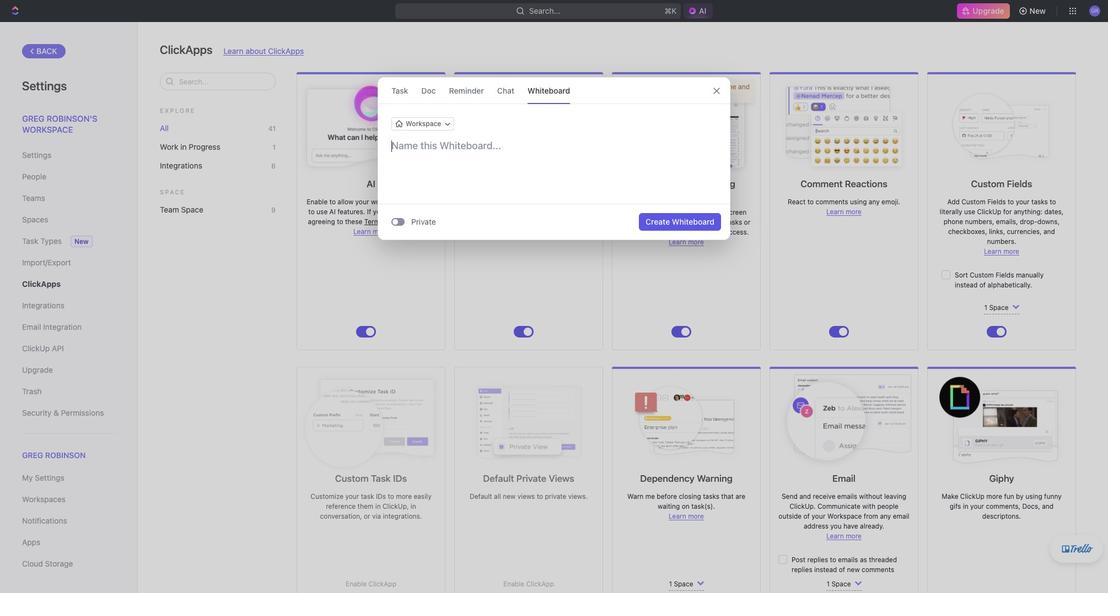 Task type: locate. For each thing, give the bounding box(es) containing it.
to up repetitive at left
[[517, 208, 523, 216]]

learn more link down give
[[669, 238, 704, 246]]

or up access.
[[744, 218, 751, 227]]

clickup inside add custom fields to your tasks to literally use clickup for anything: dates, phone numbers, emails, drop-downs, checkboxes, links, currencies, and numbers. learn more
[[977, 208, 1002, 216]]

before
[[657, 493, 677, 501]]

1 horizontal spatial new
[[1030, 6, 1046, 15]]

0 vertical spatial ai
[[367, 179, 375, 190]]

emails
[[838, 556, 858, 565]]

new inside post replies to emails as threaded replies instead of new comments
[[847, 566, 860, 575]]

learn up emails
[[827, 533, 844, 541]]

in inside make clickup more fun by using funny gifs in your comments, docs, and descriptons.
[[963, 503, 969, 511]]

create for create whiteboard
[[646, 217, 670, 227]]

workspace down the doc button
[[406, 120, 441, 128]]

0 vertical spatial upgrade
[[973, 6, 1004, 15]]

0 horizontal spatial email
[[22, 323, 41, 332]]

or inside "customize your task ids to more easily reference them in clickup, in conversation, or via integrations."
[[364, 513, 370, 521]]

custom inside add custom fields to your tasks to literally use clickup for anything: dates, phone numbers, emails, drop-downs, checkboxes, links, currencies, and numbers. learn more
[[962, 198, 986, 206]]

and inside make clickup more fun by using funny gifs in your comments, docs, and descriptons.
[[1042, 503, 1054, 511]]

0 horizontal spatial comments
[[816, 198, 848, 206]]

a up own
[[508, 198, 512, 206]]

progress
[[189, 142, 220, 152]]

task inside "dialog"
[[392, 86, 408, 95]]

0 horizontal spatial are
[[424, 208, 434, 216]]

are inside warn me before closing tasks that are waiting on task(s). learn more
[[736, 493, 746, 501]]

1 horizontal spatial using
[[1026, 493, 1043, 501]]

greg
[[22, 114, 45, 124], [22, 451, 43, 460]]

whiteboard
[[528, 86, 570, 95], [672, 217, 715, 227]]

are up .
[[424, 208, 434, 216]]

greg inside greg robinson's workspace
[[22, 114, 45, 124]]

your inside make clickup more fun by using funny gifs in your comments, docs, and descriptons.
[[971, 503, 984, 511]]

1 vertical spatial or
[[744, 218, 751, 227]]

docs,
[[1023, 503, 1040, 511]]

important: only works in chrome and firefox
[[634, 83, 750, 99]]

0 horizontal spatial using
[[850, 198, 867, 206]]

integration
[[43, 323, 82, 332]]

0 horizontal spatial ai
[[330, 208, 336, 216]]

task
[[361, 493, 374, 501]]

1 vertical spatial a
[[637, 228, 641, 237]]

0 vertical spatial instead
[[955, 281, 978, 289]]

upgrade link inside settings element
[[22, 361, 115, 380]]

0 vertical spatial using
[[850, 198, 867, 206]]

0 vertical spatial create
[[626, 208, 647, 217]]

me
[[646, 493, 655, 501]]

to up dates,
[[1050, 198, 1056, 206]]

your inside "enable to allow your workspace members to use ai features. if you enable, you are agreeing to these"
[[355, 198, 369, 206]]

greg robinson's workspace
[[22, 114, 97, 134]]

0 horizontal spatial tasks
[[703, 493, 720, 501]]

your right the gifs
[[971, 503, 984, 511]]

1 vertical spatial comments
[[862, 566, 895, 575]]

my
[[22, 474, 33, 483]]

1 vertical spatial settings
[[22, 151, 51, 160]]

0 vertical spatial replies
[[808, 556, 828, 565]]

fields up anything:
[[1007, 179, 1033, 190]]

learn down on
[[669, 513, 686, 521]]

doc
[[422, 86, 436, 95]]

use up agreeing on the left of the page
[[317, 208, 328, 216]]

learn more link down comment reactions
[[827, 208, 862, 216]]

whiteboard inside button
[[672, 217, 715, 227]]

of left alphabetically.
[[980, 281, 986, 289]]

upgrade down clickup api at bottom
[[22, 366, 53, 375]]

a
[[508, 198, 512, 206], [637, 228, 641, 237]]

1 vertical spatial using
[[1026, 493, 1043, 501]]

post replies to emails as threaded replies instead of new comments
[[792, 556, 897, 575]]

new inside button
[[1030, 6, 1046, 15]]

teams link
[[22, 189, 115, 208]]

1 horizontal spatial learn more
[[827, 533, 862, 541]]

in right the gifs
[[963, 503, 969, 511]]

replies right the post
[[808, 556, 828, 565]]

your up if
[[355, 198, 369, 206]]

settings inside 'my settings' link
[[35, 474, 64, 483]]

create inside button
[[646, 217, 670, 227]]

cloud
[[22, 560, 43, 569]]

1 vertical spatial new
[[74, 238, 89, 246]]

anyone
[[701, 228, 723, 237]]

clickup up anyone
[[700, 218, 724, 227]]

custom
[[971, 179, 1005, 190], [962, 198, 986, 206], [970, 271, 994, 280]]

ids
[[376, 493, 386, 501]]

whiteboard down videos
[[672, 217, 715, 227]]

0 horizontal spatial or
[[364, 513, 370, 521]]

all
[[494, 493, 501, 501]]

upgrade left new button
[[973, 6, 1004, 15]]

more inside make clickup more fun by using funny gifs in your comments, docs, and descriptons.
[[987, 493, 1002, 501]]

create for create one-click videos of your screen and audio, then share to clickup tasks or use a public url to give anyone access. learn more
[[626, 208, 647, 217]]

create
[[626, 208, 647, 217], [646, 217, 670, 227]]

in right works
[[705, 83, 710, 91]]

2 horizontal spatial tasks
[[1032, 198, 1048, 206]]

settings down the "back" link
[[22, 79, 67, 93]]

apps link
[[22, 534, 115, 553]]

0 horizontal spatial a
[[508, 198, 512, 206]]

anything:
[[1014, 208, 1043, 216]]

upgrade
[[973, 6, 1004, 15], [22, 366, 53, 375]]

1 horizontal spatial whiteboard
[[672, 217, 715, 227]]

learn more link down on
[[669, 513, 704, 521]]

integrations up email integration
[[22, 301, 65, 310]]

comments inside the react to comments using any emoji. learn more
[[816, 198, 848, 206]]

to left these
[[337, 218, 343, 226]]

work
[[160, 142, 178, 152]]

learn down numbers.
[[984, 248, 1002, 256]]

apps
[[22, 538, 40, 548]]

fields up alphabetically.
[[996, 271, 1014, 280]]

0 vertical spatial task
[[392, 86, 408, 95]]

to inside the react to comments using any emoji. learn more
[[808, 198, 814, 206]]

on
[[682, 503, 690, 511]]

1 vertical spatial task
[[22, 237, 38, 246]]

learn left about
[[224, 46, 244, 56]]

in
[[705, 83, 710, 91], [180, 142, 187, 152], [375, 503, 381, 511], [411, 503, 416, 511], [963, 503, 969, 511]]

back
[[36, 46, 57, 56]]

1 horizontal spatial email
[[833, 474, 856, 485]]

1 vertical spatial ai
[[330, 208, 336, 216]]

tasks up task(s).
[[703, 493, 720, 501]]

clickapps down 'import/export'
[[22, 280, 61, 289]]

ai inside "enable to allow your workspace members to use ai features. if you enable, you are agreeing to these"
[[330, 208, 336, 216]]

1 horizontal spatial tasks
[[726, 218, 742, 227]]

more inside warn me before closing tasks that are waiting on task(s). learn more
[[688, 513, 704, 521]]

fields inside sort custom fields manually instead of alphabetically.
[[996, 271, 1014, 280]]

permissions
[[61, 409, 104, 418]]

tasks inside add custom fields to your tasks to literally use clickup for anything: dates, phone numbers, emails, drop-downs, checkboxes, links, currencies, and numbers. learn more
[[1032, 198, 1048, 206]]

ai up agreeing on the left of the page
[[330, 208, 336, 216]]

0 vertical spatial tasks
[[1032, 198, 1048, 206]]

greg for greg robinson
[[22, 451, 43, 460]]

using up docs,
[[1026, 493, 1043, 501]]

for
[[1003, 208, 1012, 216]]

new
[[503, 493, 516, 501], [847, 566, 860, 575]]

a down audio,
[[637, 228, 641, 237]]

0 horizontal spatial new
[[74, 238, 89, 246]]

1 vertical spatial email
[[833, 474, 856, 485]]

0 horizontal spatial whiteboard
[[528, 86, 570, 95]]

0 horizontal spatial instead
[[814, 566, 837, 575]]

0 vertical spatial greg
[[22, 114, 45, 124]]

custom for add
[[962, 198, 986, 206]]

2 greg from the top
[[22, 451, 43, 460]]

your up anything:
[[1016, 198, 1030, 206]]

my settings link
[[22, 469, 115, 488]]

clip: screen recording
[[637, 179, 736, 190]]

2 vertical spatial custom
[[970, 271, 994, 280]]

notifications link
[[22, 512, 115, 531]]

1 vertical spatial fields
[[988, 198, 1006, 206]]

0 horizontal spatial upgrade
[[22, 366, 53, 375]]

task
[[392, 86, 408, 95], [22, 237, 38, 246]]

more inside "customize your task ids to more easily reference them in clickup, in conversation, or via integrations."
[[396, 493, 412, 501]]

clickup
[[977, 208, 1002, 216], [700, 218, 724, 227], [22, 344, 50, 353], [960, 493, 985, 501]]

Name this Whiteboard... field
[[378, 140, 730, 153]]

1 vertical spatial create
[[646, 217, 670, 227]]

1 vertical spatial tasks
[[726, 218, 742, 227]]

about
[[246, 46, 266, 56]]

learn more up emails
[[827, 533, 862, 541]]

1 horizontal spatial instead
[[955, 281, 978, 289]]

click
[[664, 208, 678, 217]]

of right videos
[[702, 208, 708, 217]]

0 vertical spatial are
[[424, 208, 434, 216]]

of up automate
[[536, 198, 542, 206]]

trash link
[[22, 383, 115, 401]]

2 vertical spatial tasks
[[703, 493, 720, 501]]

1 vertical spatial integrations
[[22, 301, 65, 310]]

custom right sort
[[970, 271, 994, 280]]

to inside choose from a library of automations or create your own to automate manual and repetitive tasks.
[[517, 208, 523, 216]]

learn down comment reactions
[[827, 208, 844, 216]]

.
[[432, 218, 434, 226]]

dependency
[[640, 474, 695, 485]]

are right that
[[736, 493, 746, 501]]

use left public
[[624, 228, 635, 237]]

views
[[518, 493, 535, 501]]

to
[[330, 198, 336, 206], [808, 198, 814, 206], [1008, 198, 1014, 206], [1050, 198, 1056, 206], [308, 208, 315, 216], [517, 208, 523, 216], [337, 218, 343, 226], [692, 218, 698, 227], [678, 228, 684, 237], [388, 493, 394, 501], [537, 493, 543, 501], [830, 556, 836, 565]]

integrations down work in progress
[[160, 161, 202, 170]]

workspace
[[371, 198, 405, 206]]

clickup left api
[[22, 344, 50, 353]]

1 horizontal spatial workspace
[[406, 120, 441, 128]]

replies down the post
[[792, 566, 813, 575]]

task left types
[[22, 237, 38, 246]]

workspace button
[[392, 117, 455, 131]]

and inside the important: only works in chrome and firefox
[[738, 83, 750, 91]]

search...
[[529, 6, 560, 15]]

workspace
[[406, 120, 441, 128], [22, 124, 73, 134]]

2 horizontal spatial or
[[744, 218, 751, 227]]

task inside settings element
[[22, 237, 38, 246]]

your up reference
[[345, 493, 359, 501]]

1 vertical spatial whiteboard
[[672, 217, 715, 227]]

0 horizontal spatial integrations
[[22, 301, 65, 310]]

to right react
[[808, 198, 814, 206]]

0 horizontal spatial task
[[22, 237, 38, 246]]

terms
[[364, 218, 383, 226]]

fields for to
[[988, 198, 1006, 206]]

1 horizontal spatial comments
[[862, 566, 895, 575]]

your
[[355, 198, 369, 206], [1016, 198, 1030, 206], [487, 208, 501, 216], [710, 208, 724, 217], [345, 493, 359, 501], [971, 503, 984, 511]]

customize
[[311, 493, 344, 501]]

to left emails
[[830, 556, 836, 565]]

of inside create one-click videos of your screen and audio, then share to clickup tasks or use a public url to give anyone access. learn more
[[702, 208, 708, 217]]

ai up workspace
[[367, 179, 375, 190]]

0 horizontal spatial learn more
[[354, 228, 389, 236]]

screen
[[726, 208, 747, 217]]

0 vertical spatial integrations
[[160, 161, 202, 170]]

0 horizontal spatial use
[[317, 208, 328, 216]]

custom up for
[[971, 179, 1005, 190]]

create up audio,
[[626, 208, 647, 217]]

clickup up numbers,
[[977, 208, 1002, 216]]

1 horizontal spatial ai
[[367, 179, 375, 190]]

create down the one-
[[646, 217, 670, 227]]

9
[[271, 206, 276, 215]]

create inside create one-click videos of your screen and audio, then share to clickup tasks or use a public url to give anyone access. learn more
[[626, 208, 647, 217]]

alphabetically.
[[988, 281, 1032, 289]]

warning
[[697, 474, 733, 485]]

are inside "enable to allow your workspace members to use ai features. if you enable, you are agreeing to these"
[[424, 208, 434, 216]]

1 vertical spatial upgrade
[[22, 366, 53, 375]]

1 vertical spatial instead
[[814, 566, 837, 575]]

greg left robinson's
[[22, 114, 45, 124]]

new right all
[[503, 493, 516, 501]]

0 horizontal spatial you
[[373, 208, 384, 216]]

checkboxes,
[[948, 228, 987, 236]]

new down emails
[[847, 566, 860, 575]]

your inside "customize your task ids to more easily reference them in clickup, in conversation, or via integrations."
[[345, 493, 359, 501]]

0 vertical spatial new
[[503, 493, 516, 501]]

waiting
[[658, 503, 680, 511]]

learn more link up emails
[[827, 533, 862, 541]]

1 horizontal spatial are
[[736, 493, 746, 501]]

upgrade link down clickup api link
[[22, 361, 115, 380]]

enable to allow your workspace members to use ai features. if you enable, you are agreeing to these
[[307, 198, 436, 226]]

or right automations
[[585, 198, 591, 206]]

dialog
[[378, 77, 731, 240]]

or inside choose from a library of automations or create your own to automate manual and repetitive tasks.
[[585, 198, 591, 206]]

email inside email integration link
[[22, 323, 41, 332]]

0 vertical spatial a
[[508, 198, 512, 206]]

0 horizontal spatial upgrade link
[[22, 361, 115, 380]]

of inside post replies to emails as threaded replies instead of new comments
[[839, 566, 845, 575]]

clickapps inside clickapps link
[[22, 280, 61, 289]]

instead
[[955, 281, 978, 289], [814, 566, 837, 575]]

and right manual
[[581, 208, 592, 216]]

create one-click videos of your screen and audio, then share to clickup tasks or use a public url to give anyone access. learn more
[[622, 208, 751, 246]]

links,
[[989, 228, 1005, 236]]

learn more link for ai
[[354, 228, 389, 236]]

2 you from the left
[[411, 208, 422, 216]]

and left audio,
[[622, 218, 634, 227]]

learn more link down terms
[[354, 228, 389, 236]]

clickup inside create one-click videos of your screen and audio, then share to clickup tasks or use a public url to give anyone access. learn more
[[700, 218, 724, 227]]

learn inside add custom fields to your tasks to literally use clickup for anything: dates, phone numbers, emails, drop-downs, checkboxes, links, currencies, and numbers. learn more
[[984, 248, 1002, 256]]

share
[[673, 218, 690, 227]]

import/export link
[[22, 254, 115, 272]]

using left any at the right top
[[850, 198, 867, 206]]

or
[[585, 198, 591, 206], [744, 218, 751, 227], [364, 513, 370, 521]]

tasks up anything:
[[1032, 198, 1048, 206]]

your inside choose from a library of automations or create your own to automate manual and repetitive tasks.
[[487, 208, 501, 216]]

0 horizontal spatial clickapps
[[22, 280, 61, 289]]

use up numbers,
[[964, 208, 975, 216]]

cloud storage link
[[22, 555, 115, 574]]

and right chrome
[[738, 83, 750, 91]]

2 vertical spatial settings
[[35, 474, 64, 483]]

learn more for ai 'learn more' link
[[354, 228, 389, 236]]

use inside add custom fields to your tasks to literally use clickup for anything: dates, phone numbers, emails, drop-downs, checkboxes, links, currencies, and numbers. learn more
[[964, 208, 975, 216]]

1 horizontal spatial task
[[392, 86, 408, 95]]

0 vertical spatial learn more
[[354, 228, 389, 236]]

1 vertical spatial learn more
[[827, 533, 862, 541]]

task(s).
[[692, 503, 715, 511]]

using
[[850, 198, 867, 206], [1026, 493, 1043, 501]]

0 horizontal spatial workspace
[[22, 124, 73, 134]]

workspace inside button
[[406, 120, 441, 128]]

using inside make clickup more fun by using funny gifs in your comments, docs, and descriptons.
[[1026, 493, 1043, 501]]

workspace down robinson's
[[22, 124, 73, 134]]

agreeing
[[308, 218, 335, 226]]

you up 'conditions'
[[411, 208, 422, 216]]

comments down threaded
[[862, 566, 895, 575]]

to right views
[[537, 493, 543, 501]]

fields inside add custom fields to your tasks to literally use clickup for anything: dates, phone numbers, emails, drop-downs, checkboxes, links, currencies, and numbers. learn more
[[988, 198, 1006, 206]]

learn down url
[[669, 238, 686, 246]]

audio,
[[636, 218, 655, 227]]

more inside the react to comments using any emoji. learn more
[[846, 208, 862, 216]]

1 horizontal spatial clickapps
[[160, 43, 213, 56]]

clickapps right about
[[268, 46, 304, 56]]

settings right my
[[35, 474, 64, 483]]

0 vertical spatial or
[[585, 198, 591, 206]]

using inside the react to comments using any emoji. learn more
[[850, 198, 867, 206]]

fields up for
[[988, 198, 1006, 206]]

1 horizontal spatial or
[[585, 198, 591, 206]]

learn inside the react to comments using any emoji. learn more
[[827, 208, 844, 216]]

1 vertical spatial replies
[[792, 566, 813, 575]]

1 vertical spatial are
[[736, 493, 746, 501]]

types
[[40, 237, 62, 246]]

settings up people
[[22, 151, 51, 160]]

learn more down terms
[[354, 228, 389, 236]]

make
[[942, 493, 959, 501]]

learn more link for dependency warning
[[669, 513, 704, 521]]

make clickup more fun by using funny gifs in your comments, docs, and descriptons.
[[942, 493, 1062, 521]]

1 horizontal spatial integrations
[[160, 161, 202, 170]]

to right ids
[[388, 493, 394, 501]]

1 vertical spatial greg
[[22, 451, 43, 460]]

1 horizontal spatial new
[[847, 566, 860, 575]]

learn more link for comment reactions
[[827, 208, 862, 216]]

0 vertical spatial comments
[[816, 198, 848, 206]]

1 vertical spatial custom
[[962, 198, 986, 206]]

1 horizontal spatial use
[[624, 228, 635, 237]]

custom for sort
[[970, 271, 994, 280]]

settings inside settings link
[[22, 151, 51, 160]]

import/export
[[22, 258, 71, 267]]

custom inside sort custom fields manually instead of alphabetically.
[[970, 271, 994, 280]]

your down from
[[487, 208, 501, 216]]

gifs
[[950, 503, 961, 511]]

1 horizontal spatial a
[[637, 228, 641, 237]]

email for email
[[833, 474, 856, 485]]

email for email integration
[[22, 323, 41, 332]]

clickapps up search... text field
[[160, 43, 213, 56]]

more up 'comments,'
[[987, 493, 1002, 501]]

your left the screen
[[710, 208, 724, 217]]

clickup up the gifs
[[960, 493, 985, 501]]

learn more link for custom fields
[[984, 248, 1020, 256]]

0 vertical spatial email
[[22, 323, 41, 332]]

in up via
[[375, 503, 381, 511]]

more up clickup, on the left bottom
[[396, 493, 412, 501]]

2 vertical spatial fields
[[996, 271, 1014, 280]]

of down emails
[[839, 566, 845, 575]]

0 vertical spatial fields
[[1007, 179, 1033, 190]]

1 horizontal spatial you
[[411, 208, 422, 216]]

security & permissions
[[22, 409, 104, 418]]

learn
[[224, 46, 244, 56], [827, 208, 844, 216], [354, 228, 371, 236], [669, 238, 686, 246], [984, 248, 1002, 256], [669, 513, 686, 521], [827, 533, 844, 541]]

works
[[684, 83, 703, 91]]

2 vertical spatial or
[[364, 513, 370, 521]]

comments down comment
[[816, 198, 848, 206]]

0 vertical spatial upgrade link
[[957, 3, 1010, 19]]

2 horizontal spatial use
[[964, 208, 975, 216]]

1 vertical spatial upgrade link
[[22, 361, 115, 380]]

people
[[22, 172, 46, 181]]

learn more link down numbers.
[[984, 248, 1020, 256]]

1 vertical spatial new
[[847, 566, 860, 575]]

0 vertical spatial whiteboard
[[528, 86, 570, 95]]

whiteboard right chat at the top left
[[528, 86, 570, 95]]

0 vertical spatial new
[[1030, 6, 1046, 15]]

more down comment reactions
[[846, 208, 862, 216]]

1 greg from the top
[[22, 114, 45, 124]]



Task type: vqa. For each thing, say whether or not it's contained in the screenshot.
Create Space
no



Task type: describe. For each thing, give the bounding box(es) containing it.
add
[[948, 198, 960, 206]]

1 you from the left
[[373, 208, 384, 216]]

task button
[[392, 78, 408, 104]]

terms and conditions .
[[364, 218, 434, 226]]

conditions
[[399, 218, 432, 226]]

or inside create one-click videos of your screen and audio, then share to clickup tasks or use a public url to give anyone access. learn more
[[744, 218, 751, 227]]

to up for
[[1008, 198, 1014, 206]]

comments inside post replies to emails as threaded replies instead of new comments
[[862, 566, 895, 575]]

learn more for 'learn more' link above emails
[[827, 533, 862, 541]]

cloud storage
[[22, 560, 73, 569]]

conversation,
[[320, 513, 362, 521]]

descriptons.
[[983, 513, 1021, 521]]

giphy
[[989, 474, 1014, 485]]

chat button
[[497, 78, 515, 104]]

sort
[[955, 271, 968, 280]]

your inside add custom fields to your tasks to literally use clickup for anything: dates, phone numbers, emails, drop-downs, checkboxes, links, currencies, and numbers. learn more
[[1016, 198, 1030, 206]]

enable
[[307, 198, 328, 206]]

to up give
[[692, 218, 698, 227]]

firefox
[[634, 91, 655, 99]]

more down terms
[[373, 228, 389, 236]]

funny
[[1044, 493, 1062, 501]]

instead inside sort custom fields manually instead of alphabetically.
[[955, 281, 978, 289]]

spaces link
[[22, 211, 115, 229]]

to inside "customize your task ids to more easily reference them in clickup, in conversation, or via integrations."
[[388, 493, 394, 501]]

workspace inside greg robinson's workspace
[[22, 124, 73, 134]]

workspaces link
[[22, 491, 115, 510]]

comment
[[801, 179, 843, 190]]

threaded
[[869, 556, 897, 565]]

workspace button
[[392, 117, 455, 131]]

videos
[[680, 208, 700, 217]]

give
[[686, 228, 699, 237]]

access.
[[725, 228, 749, 237]]

team space
[[160, 205, 203, 215]]

security
[[22, 409, 51, 418]]

integrations inside integrations link
[[22, 301, 65, 310]]

use inside create one-click videos of your screen and audio, then share to clickup tasks or use a public url to give anyone access. learn more
[[624, 228, 635, 237]]

settings element
[[0, 22, 138, 594]]

&
[[53, 409, 59, 418]]

security & permissions link
[[22, 404, 115, 423]]

views.
[[568, 493, 588, 501]]

reminder button
[[449, 78, 484, 104]]

closing
[[679, 493, 701, 501]]

use inside "enable to allow your workspace members to use ai features. if you enable, you are agreeing to these"
[[317, 208, 328, 216]]

enable,
[[386, 208, 409, 216]]

important:
[[634, 83, 666, 91]]

automations
[[544, 198, 583, 206]]

more up emails
[[846, 533, 862, 541]]

1
[[273, 143, 276, 152]]

them
[[358, 503, 373, 511]]

and inside choose from a library of automations or create your own to automate manual and repetitive tasks.
[[581, 208, 592, 216]]

more inside add custom fields to your tasks to literally use clickup for anything: dates, phone numbers, emails, drop-downs, checkboxes, links, currencies, and numbers. learn more
[[1004, 248, 1020, 256]]

repetitive
[[504, 218, 533, 226]]

your inside create one-click videos of your screen and audio, then share to clickup tasks or use a public url to give anyone access. learn more
[[710, 208, 724, 217]]

phone
[[944, 218, 963, 226]]

tasks inside warn me before closing tasks that are waiting on task(s). learn more
[[703, 493, 720, 501]]

a inside choose from a library of automations or create your own to automate manual and repetitive tasks.
[[508, 198, 512, 206]]

task for task
[[392, 86, 408, 95]]

manual
[[556, 208, 579, 216]]

choose from a library of automations or create your own to automate manual and repetitive tasks.
[[465, 198, 592, 226]]

of inside choose from a library of automations or create your own to automate manual and repetitive tasks.
[[536, 198, 542, 206]]

customize your task ids to more easily reference them in clickup, in conversation, or via integrations.
[[311, 493, 432, 521]]

0 vertical spatial custom
[[971, 179, 1005, 190]]

greg robinson
[[22, 451, 86, 460]]

trash
[[22, 387, 42, 396]]

2 horizontal spatial clickapps
[[268, 46, 304, 56]]

greg for greg robinson's workspace
[[22, 114, 45, 124]]

screen
[[659, 179, 689, 190]]

react to comments using any emoji. learn more
[[788, 198, 900, 216]]

learn down these
[[354, 228, 371, 236]]

dependency warning
[[640, 474, 733, 485]]

back link
[[22, 44, 65, 58]]

workspaces
[[22, 495, 66, 505]]

react
[[788, 198, 806, 206]]

literally
[[940, 208, 963, 216]]

41
[[268, 125, 276, 133]]

terms and conditions link
[[364, 218, 432, 226]]

email integration
[[22, 323, 82, 332]]

that
[[721, 493, 734, 501]]

team
[[160, 205, 179, 215]]

dates,
[[1045, 208, 1064, 216]]

tasks inside create one-click videos of your screen and audio, then share to clickup tasks or use a public url to give anyone access. learn more
[[726, 218, 742, 227]]

6
[[271, 162, 276, 170]]

new inside settings element
[[74, 238, 89, 246]]

to inside post replies to emails as threaded replies instead of new comments
[[830, 556, 836, 565]]

to down the enable on the top left of page
[[308, 208, 315, 216]]

integrations.
[[383, 513, 422, 521]]

and inside add custom fields to your tasks to literally use clickup for anything: dates, phone numbers, emails, drop-downs, checkboxes, links, currencies, and numbers. learn more
[[1044, 228, 1055, 236]]

learn about clickapps link
[[224, 46, 304, 56]]

these
[[345, 218, 362, 226]]

members
[[406, 198, 436, 206]]

learn inside create one-click videos of your screen and audio, then share to clickup tasks or use a public url to give anyone access. learn more
[[669, 238, 686, 246]]

learn about clickapps
[[224, 46, 304, 56]]

upgrade inside settings element
[[22, 366, 53, 375]]

only
[[668, 83, 683, 91]]

clickup inside make clickup more fun by using funny gifs in your comments, docs, and descriptons.
[[960, 493, 985, 501]]

a inside create one-click videos of your screen and audio, then share to clickup tasks or use a public url to give anyone access. learn more
[[637, 228, 641, 237]]

0 vertical spatial settings
[[22, 79, 67, 93]]

and inside create one-click videos of your screen and audio, then share to clickup tasks or use a public url to give anyone access. learn more
[[622, 218, 634, 227]]

instead inside post replies to emails as threaded replies instead of new comments
[[814, 566, 837, 575]]

clickup inside settings element
[[22, 344, 50, 353]]

manually
[[1016, 271, 1044, 280]]

0 horizontal spatial new
[[503, 493, 516, 501]]

in right the work
[[180, 142, 187, 152]]

task for task types
[[22, 237, 38, 246]]

private
[[411, 217, 436, 227]]

and down enable,
[[385, 218, 397, 226]]

whiteboard button
[[528, 78, 570, 104]]

clickapps link
[[22, 275, 115, 294]]

learn inside warn me before closing tasks that are waiting on task(s). learn more
[[669, 513, 686, 521]]

teams
[[22, 194, 45, 203]]

default
[[470, 493, 492, 501]]

my settings
[[22, 474, 64, 483]]

if
[[367, 208, 371, 216]]

emails,
[[996, 218, 1018, 226]]

in inside the important: only works in chrome and firefox
[[705, 83, 710, 91]]

dialog containing task
[[378, 77, 731, 240]]

1 horizontal spatial upgrade
[[973, 6, 1004, 15]]

to left allow
[[330, 198, 336, 206]]

of inside sort custom fields manually instead of alphabetically.
[[980, 281, 986, 289]]

drop-
[[1020, 218, 1038, 226]]

robinson's
[[47, 114, 97, 124]]

fields for manually
[[996, 271, 1014, 280]]

in down the easily
[[411, 503, 416, 511]]

work in progress
[[160, 142, 220, 152]]

currencies,
[[1007, 228, 1042, 236]]

email integration link
[[22, 318, 115, 337]]

to down share
[[678, 228, 684, 237]]

create whiteboard
[[646, 217, 715, 227]]

1 horizontal spatial upgrade link
[[957, 3, 1010, 19]]

clickup api
[[22, 344, 64, 353]]

choose
[[467, 198, 490, 206]]

Search... text field
[[179, 73, 270, 90]]

more inside create one-click videos of your screen and audio, then share to clickup tasks or use a public url to give anyone access. learn more
[[688, 238, 704, 246]]

url
[[663, 228, 676, 237]]



